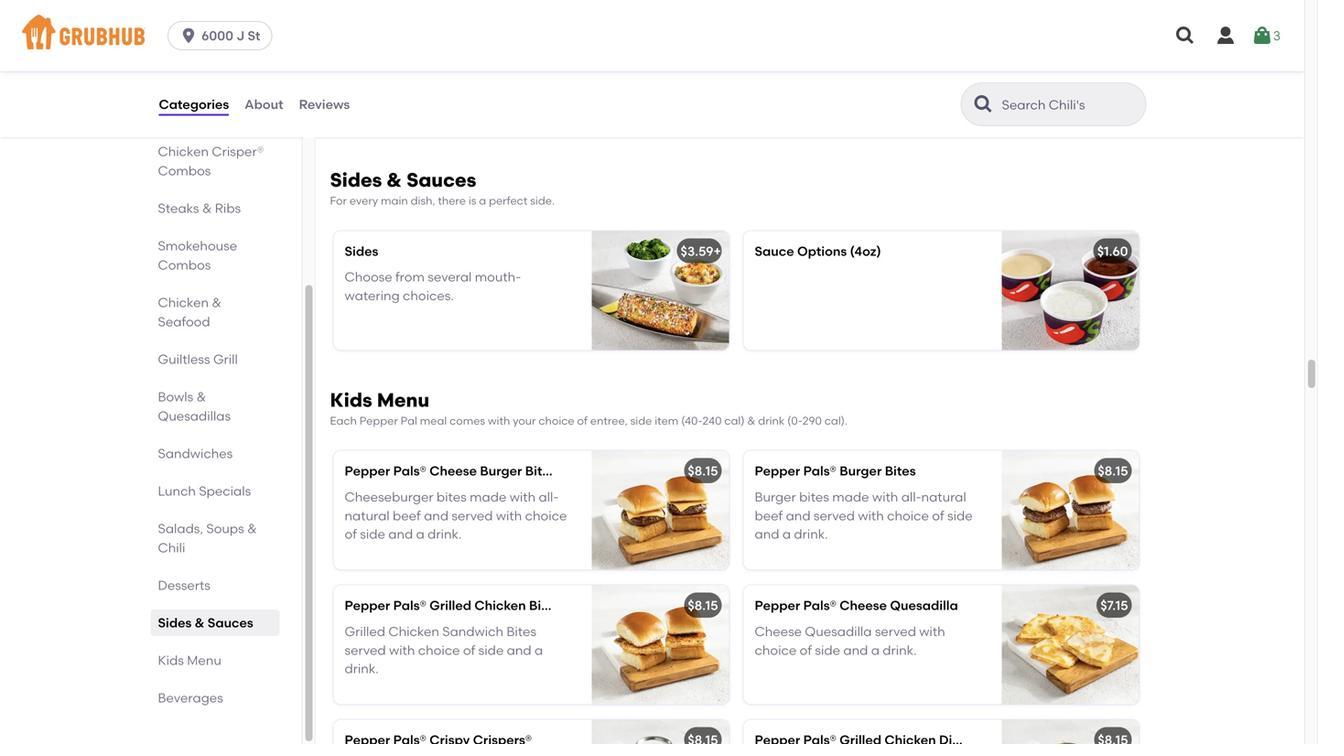 Task type: describe. For each thing, give the bounding box(es) containing it.
served inside cheeseburger bites made with all- natural beef and served with choice of side and a drink.
[[452, 508, 493, 524]]

ribs
[[215, 201, 241, 216]]

for
[[330, 194, 347, 207]]

salads, soups & chili
[[158, 521, 257, 556]]

categories button
[[158, 71, 230, 137]]

+
[[714, 243, 722, 259]]

several
[[428, 269, 472, 285]]

sauce options (4oz) image
[[1002, 231, 1140, 350]]

salads,
[[158, 521, 203, 537]]

mouth-
[[475, 269, 521, 285]]

1 horizontal spatial svg image
[[1215, 25, 1237, 47]]

2 horizontal spatial burger
[[840, 464, 882, 479]]

kids for kids menu each pepper pal meal comes with your choice of entree, side item (40-240 cal) & drink (0-290 cal).
[[330, 389, 372, 412]]

side inside grilled chicken sandwich bites served with choice of side and a drink.
[[479, 643, 504, 658]]

svg image inside 6000 j st "button"
[[180, 27, 198, 45]]

1 horizontal spatial grilled
[[430, 598, 472, 614]]

0 vertical spatial quesadilla
[[891, 598, 959, 614]]

grill
[[213, 352, 238, 367]]

specials
[[199, 484, 251, 499]]

pepper pals® cheese quesadilla
[[755, 598, 959, 614]]

cheesecake image
[[592, 12, 729, 131]]

sauces for sides & sauces
[[208, 615, 253, 631]]

6000 j st
[[202, 28, 260, 44]]

smokehouse combos
[[158, 238, 237, 273]]

dish,
[[411, 194, 435, 207]]

pepper pals® grilled chicken dippers image
[[1002, 720, 1140, 745]]

combos inside smokehouse combos
[[158, 257, 211, 273]]

pepper pals® grilled chicken bites image
[[592, 586, 729, 705]]

served inside grilled chicken sandwich bites served with choice of side and a drink.
[[345, 643, 386, 658]]

1 svg image from the left
[[1175, 25, 1197, 47]]

6000
[[202, 28, 234, 44]]

about button
[[244, 71, 284, 137]]

cal)
[[725, 414, 745, 427]]

side.
[[530, 194, 555, 207]]

about
[[245, 96, 284, 112]]

& for steaks & ribs
[[202, 201, 212, 216]]

side for cheeseburger
[[360, 527, 385, 542]]

of inside cheese quesadilla served with choice of side and a drink.
[[800, 643, 812, 658]]

0 horizontal spatial burger
[[480, 464, 522, 479]]

served inside burger bites made with all-natural beef and served with choice of side and a drink.
[[814, 508, 855, 524]]

and inside cheese quesadilla served with choice of side and a drink.
[[844, 643, 869, 658]]

pepper for pepper pals® grilled chicken bites
[[345, 598, 390, 614]]

natural for burger bites made with all-natural beef and served with choice of side and a drink.
[[922, 489, 967, 505]]

desserts
[[158, 578, 211, 593]]

& inside salads, soups & chili
[[247, 521, 257, 537]]

cheese for bites
[[430, 464, 477, 479]]

cheese for quesadilla
[[840, 598, 887, 614]]

lunch specials
[[158, 484, 251, 499]]

svg image inside 3 button
[[1252, 25, 1274, 47]]

beef for burger
[[755, 508, 783, 524]]

soups
[[206, 521, 244, 537]]

burger bites made with all-natural beef and served with choice of side and a drink.
[[755, 489, 973, 542]]

main navigation navigation
[[0, 0, 1305, 71]]

Search Chili's search field
[[1001, 96, 1141, 114]]

lunch
[[158, 484, 196, 499]]

sides for sides & sauces
[[158, 615, 192, 631]]

meal
[[420, 414, 447, 427]]

choose from several mouth- watering choices.
[[345, 269, 521, 303]]

is
[[469, 194, 477, 207]]

pepper pals® grilled chicken bites
[[345, 598, 560, 614]]

comes
[[450, 414, 485, 427]]

grilled chicken sandwich bites served with choice of side and a drink.
[[345, 624, 543, 677]]

$1.60
[[1098, 243, 1129, 259]]

all- for pepper pals® burger bites
[[902, 489, 922, 505]]

a inside cheese quesadilla served with choice of side and a drink.
[[872, 643, 880, 658]]

crisper®
[[212, 144, 264, 159]]

sides for sides
[[345, 243, 379, 259]]

pepper for pepper pals® burger bites
[[755, 464, 801, 479]]

choice inside cheeseburger bites made with all- natural beef and served with choice of side and a drink.
[[525, 508, 567, 524]]

grilled inside grilled chicken sandwich bites served with choice of side and a drink.
[[345, 624, 386, 640]]

$8.15 for pepper pals® cheese quesadilla
[[688, 598, 718, 614]]

sides & sauces for every main dish, there is a perfect side.
[[330, 168, 555, 207]]

quesadillas
[[158, 408, 231, 424]]

of inside grilled chicken sandwich bites served with choice of side and a drink.
[[463, 643, 476, 658]]

every
[[350, 194, 378, 207]]

chicken inside chicken & seafood
[[158, 295, 209, 310]]

choice inside grilled chicken sandwich bites served with choice of side and a drink.
[[418, 643, 460, 658]]

sauces for sides & sauces for every main dish, there is a perfect side.
[[407, 168, 477, 192]]

pepper for pepper pals® cheese burger bites
[[345, 464, 390, 479]]

chicken inside chicken crisper® combos
[[158, 144, 209, 159]]

kids for kids menu
[[158, 653, 184, 669]]

chicken & seafood
[[158, 295, 222, 330]]

with inside kids menu each pepper pal meal comes with your choice of entree, side item (40-240 cal) & drink (0-290 cal).
[[488, 414, 510, 427]]

of inside cheeseburger bites made with all- natural beef and served with choice of side and a drink.
[[345, 527, 357, 542]]

bites for cheeseburger
[[437, 489, 467, 505]]

cal).
[[825, 414, 848, 427]]

beverages
[[158, 691, 223, 706]]

pepper pals® burger bites image
[[1002, 451, 1140, 570]]

drink. inside cheeseburger bites made with all- natural beef and served with choice of side and a drink.
[[428, 527, 462, 542]]

a inside grilled chicken sandwich bites served with choice of side and a drink.
[[535, 643, 543, 658]]

your
[[513, 414, 536, 427]]

choose
[[345, 269, 393, 285]]

st
[[248, 28, 260, 44]]

beef for cheeseburger
[[393, 508, 421, 524]]

from
[[396, 269, 425, 285]]

$3.59 +
[[681, 243, 722, 259]]

& inside kids menu each pepper pal meal comes with your choice of entree, side item (40-240 cal) & drink (0-290 cal).
[[748, 414, 756, 427]]

pals® for grilled
[[393, 598, 427, 614]]

& for bowls & quesadillas
[[197, 389, 206, 405]]

side inside cheese quesadilla served with choice of side and a drink.
[[815, 643, 841, 658]]

chicken up the sandwich
[[475, 598, 526, 614]]

chili
[[158, 540, 185, 556]]

bites inside grilled chicken sandwich bites served with choice of side and a drink.
[[507, 624, 537, 640]]

pepper pals® cheese burger bites image
[[592, 451, 729, 570]]

sides image
[[592, 231, 729, 350]]

options
[[798, 243, 847, 259]]

watering
[[345, 288, 400, 303]]

drink. inside burger bites made with all-natural beef and served with choice of side and a drink.
[[794, 527, 828, 542]]

combos inside chicken crisper® combos
[[158, 163, 211, 179]]

there
[[438, 194, 466, 207]]

pepper pals® crispy crispers® image
[[592, 720, 729, 745]]

pal
[[401, 414, 417, 427]]

3 button
[[1252, 19, 1281, 52]]

290
[[803, 414, 822, 427]]

sandwich
[[443, 624, 504, 640]]

& for sides & sauces
[[195, 615, 205, 631]]

served inside cheese quesadilla served with choice of side and a drink.
[[875, 624, 917, 640]]

sauce options (4oz)
[[755, 243, 882, 259]]



Task type: vqa. For each thing, say whether or not it's contained in the screenshot.
the rightmost $12.95
no



Task type: locate. For each thing, give the bounding box(es) containing it.
bites for burger
[[800, 489, 830, 505]]

beef inside burger bites made with all-natural beef and served with choice of side and a drink.
[[755, 508, 783, 524]]

made down pepper pals® cheese burger bites
[[470, 489, 507, 505]]

0 horizontal spatial cheese
[[430, 464, 477, 479]]

drink.
[[428, 527, 462, 542], [794, 527, 828, 542], [883, 643, 917, 658], [345, 661, 379, 677]]

0 vertical spatial kids
[[330, 389, 372, 412]]

quesadilla down pepper pals® cheese quesadilla
[[805, 624, 872, 640]]

menu inside kids menu each pepper pal meal comes with your choice of entree, side item (40-240 cal) & drink (0-290 cal).
[[377, 389, 430, 412]]

menu for kids menu
[[187, 653, 221, 669]]

steaks & ribs
[[158, 201, 241, 216]]

240
[[703, 414, 722, 427]]

side for kids
[[631, 414, 652, 427]]

side inside cheeseburger bites made with all- natural beef and served with choice of side and a drink.
[[360, 527, 385, 542]]

2 combos from the top
[[158, 257, 211, 273]]

$8.15
[[688, 464, 718, 479], [1098, 464, 1129, 479], [688, 598, 718, 614]]

pals®
[[393, 464, 427, 479], [804, 464, 837, 479], [393, 598, 427, 614], [804, 598, 837, 614]]

made inside cheeseburger bites made with all- natural beef and served with choice of side and a drink.
[[470, 489, 507, 505]]

side inside burger bites made with all-natural beef and served with choice of side and a drink.
[[948, 508, 973, 524]]

1 horizontal spatial menu
[[377, 389, 430, 412]]

1 horizontal spatial quesadilla
[[891, 598, 959, 614]]

with inside grilled chicken sandwich bites served with choice of side and a drink.
[[389, 643, 415, 658]]

svg image left 3 button
[[1215, 25, 1237, 47]]

beef inside cheeseburger bites made with all- natural beef and served with choice of side and a drink.
[[393, 508, 421, 524]]

2 vertical spatial sides
[[158, 615, 192, 631]]

all-
[[539, 489, 559, 505], [902, 489, 922, 505]]

all- for pepper pals® cheese burger bites
[[539, 489, 559, 505]]

pepper down the drink
[[755, 464, 801, 479]]

drink. inside cheese quesadilla served with choice of side and a drink.
[[883, 643, 917, 658]]

burger up burger bites made with all-natural beef and served with choice of side and a drink.
[[840, 464, 882, 479]]

2 all- from the left
[[902, 489, 922, 505]]

svg image
[[1215, 25, 1237, 47], [180, 27, 198, 45]]

0 vertical spatial combos
[[158, 163, 211, 179]]

side for burger
[[948, 508, 973, 524]]

chicken inside grilled chicken sandwich bites served with choice of side and a drink.
[[389, 624, 440, 640]]

pepper pals® cheese burger bites
[[345, 464, 556, 479]]

cheese up cheeseburger bites made with all- natural beef and served with choice of side and a drink.
[[430, 464, 477, 479]]

cheese inside cheese quesadilla served with choice of side and a drink.
[[755, 624, 802, 640]]

j
[[237, 28, 245, 44]]

0 horizontal spatial natural
[[345, 508, 390, 524]]

all- inside burger bites made with all-natural beef and served with choice of side and a drink.
[[902, 489, 922, 505]]

bites down pepper pals® burger bites
[[800, 489, 830, 505]]

sides up every
[[330, 168, 382, 192]]

kids up beverages
[[158, 653, 184, 669]]

sides
[[330, 168, 382, 192], [345, 243, 379, 259], [158, 615, 192, 631]]

choice
[[539, 414, 575, 427], [525, 508, 567, 524], [888, 508, 929, 524], [418, 643, 460, 658], [755, 643, 797, 658]]

bowls & quesadillas
[[158, 389, 231, 424]]

1 vertical spatial menu
[[187, 653, 221, 669]]

1 bites from the left
[[437, 489, 467, 505]]

& inside bowls & quesadillas
[[197, 389, 206, 405]]

made down pepper pals® burger bites
[[833, 489, 870, 505]]

cheese up cheese quesadilla served with choice of side and a drink.
[[840, 598, 887, 614]]

grilled up the sandwich
[[430, 598, 472, 614]]

reviews button
[[298, 71, 351, 137]]

drink. inside grilled chicken sandwich bites served with choice of side and a drink.
[[345, 661, 379, 677]]

menu down sides & sauces
[[187, 653, 221, 669]]

svg image
[[1175, 25, 1197, 47], [1252, 25, 1274, 47]]

kids up 'each'
[[330, 389, 372, 412]]

sides inside sides & sauces for every main dish, there is a perfect side.
[[330, 168, 382, 192]]

0 horizontal spatial kids
[[158, 653, 184, 669]]

sauces inside sides & sauces for every main dish, there is a perfect side.
[[407, 168, 477, 192]]

0 horizontal spatial bites
[[437, 489, 467, 505]]

sandwiches
[[158, 446, 233, 462]]

guiltless
[[158, 352, 210, 367]]

pepper pals® burger bites
[[755, 464, 916, 479]]

1 vertical spatial grilled
[[345, 624, 386, 640]]

0 vertical spatial grilled
[[430, 598, 472, 614]]

reviews
[[299, 96, 350, 112]]

kids menu each pepper pal meal comes with your choice of entree, side item (40-240 cal) & drink (0-290 cal).
[[330, 389, 848, 427]]

& right soups
[[247, 521, 257, 537]]

main
[[381, 194, 408, 207]]

1 beef from the left
[[393, 508, 421, 524]]

(4oz)
[[850, 243, 882, 259]]

0 vertical spatial natural
[[922, 489, 967, 505]]

drink
[[759, 414, 785, 427]]

pepper pals® cheese quesadilla image
[[1002, 586, 1140, 705]]

$3.59
[[681, 243, 714, 259]]

choice inside burger bites made with all-natural beef and served with choice of side and a drink.
[[888, 508, 929, 524]]

$7.15
[[1101, 598, 1129, 614]]

steaks
[[158, 201, 199, 216]]

kids inside kids menu each pepper pal meal comes with your choice of entree, side item (40-240 cal) & drink (0-290 cal).
[[330, 389, 372, 412]]

1 vertical spatial cheese
[[840, 598, 887, 614]]

bites
[[525, 464, 556, 479], [885, 464, 916, 479], [529, 598, 560, 614], [507, 624, 537, 640]]

combos down the smokehouse
[[158, 257, 211, 273]]

0 horizontal spatial svg image
[[1175, 25, 1197, 47]]

1 all- from the left
[[539, 489, 559, 505]]

a inside cheeseburger bites made with all- natural beef and served with choice of side and a drink.
[[416, 527, 425, 542]]

1 horizontal spatial burger
[[755, 489, 796, 505]]

& up quesadillas
[[197, 389, 206, 405]]

of
[[577, 414, 588, 427], [933, 508, 945, 524], [345, 527, 357, 542], [463, 643, 476, 658], [800, 643, 812, 658]]

sauces
[[407, 168, 477, 192], [208, 615, 253, 631]]

& left ribs
[[202, 201, 212, 216]]

bites inside burger bites made with all-natural beef and served with choice of side and a drink.
[[800, 489, 830, 505]]

chicken down the pepper pals® grilled chicken bites
[[389, 624, 440, 640]]

sides down desserts
[[158, 615, 192, 631]]

burger down pepper pals® burger bites
[[755, 489, 796, 505]]

all- inside cheeseburger bites made with all- natural beef and served with choice of side and a drink.
[[539, 489, 559, 505]]

0 horizontal spatial beef
[[393, 508, 421, 524]]

0 horizontal spatial grilled
[[345, 624, 386, 640]]

menu for kids menu each pepper pal meal comes with your choice of entree, side item (40-240 cal) & drink (0-290 cal).
[[377, 389, 430, 412]]

& inside chicken & seafood
[[212, 295, 222, 310]]

kids
[[330, 389, 372, 412], [158, 653, 184, 669]]

kids menu
[[158, 653, 221, 669]]

with
[[488, 414, 510, 427], [510, 489, 536, 505], [873, 489, 899, 505], [496, 508, 522, 524], [858, 508, 884, 524], [920, 624, 946, 640], [389, 643, 415, 658]]

(0-
[[788, 414, 803, 427]]

natural for cheeseburger bites made with all- natural beef and served with choice of side and a drink.
[[345, 508, 390, 524]]

natural
[[922, 489, 967, 505], [345, 508, 390, 524]]

sauces up kids menu
[[208, 615, 253, 631]]

& up kids menu
[[195, 615, 205, 631]]

combos
[[158, 163, 211, 179], [158, 257, 211, 273]]

pepper
[[360, 414, 398, 427], [345, 464, 390, 479], [755, 464, 801, 479], [345, 598, 390, 614], [755, 598, 801, 614]]

1 vertical spatial sauces
[[208, 615, 253, 631]]

burger
[[480, 464, 522, 479], [840, 464, 882, 479], [755, 489, 796, 505]]

1 horizontal spatial bites
[[800, 489, 830, 505]]

0 horizontal spatial sauces
[[208, 615, 253, 631]]

pals® for burger
[[804, 464, 837, 479]]

burger inside burger bites made with all-natural beef and served with choice of side and a drink.
[[755, 489, 796, 505]]

bites inside cheeseburger bites made with all- natural beef and served with choice of side and a drink.
[[437, 489, 467, 505]]

0 vertical spatial sides
[[330, 168, 382, 192]]

1 horizontal spatial cheese
[[755, 624, 802, 640]]

0 horizontal spatial menu
[[187, 653, 221, 669]]

seafood
[[158, 314, 210, 330]]

a inside sides & sauces for every main dish, there is a perfect side.
[[479, 194, 486, 207]]

perfect
[[489, 194, 528, 207]]

burger down the your
[[480, 464, 522, 479]]

pals® up cheese quesadilla served with choice of side and a drink.
[[804, 598, 837, 614]]

sauces up there on the top of the page
[[407, 168, 477, 192]]

1 horizontal spatial beef
[[755, 508, 783, 524]]

1 horizontal spatial natural
[[922, 489, 967, 505]]

beef down pepper pals® burger bites
[[755, 508, 783, 524]]

grilled down the pepper pals® grilled chicken bites
[[345, 624, 386, 640]]

quesadilla up cheese quesadilla served with choice of side and a drink.
[[891, 598, 959, 614]]

chicken up the seafood on the left top of the page
[[158, 295, 209, 310]]

a inside burger bites made with all-natural beef and served with choice of side and a drink.
[[783, 527, 791, 542]]

cheese quesadilla served with choice of side and a drink.
[[755, 624, 946, 658]]

& inside sides & sauces for every main dish, there is a perfect side.
[[387, 168, 402, 192]]

0 vertical spatial sauces
[[407, 168, 477, 192]]

made inside burger bites made with all-natural beef and served with choice of side and a drink.
[[833, 489, 870, 505]]

choice inside kids menu each pepper pal meal comes with your choice of entree, side item (40-240 cal) & drink (0-290 cal).
[[539, 414, 575, 427]]

of inside burger bites made with all-natural beef and served with choice of side and a drink.
[[933, 508, 945, 524]]

2 vertical spatial cheese
[[755, 624, 802, 640]]

sides up choose
[[345, 243, 379, 259]]

and inside grilled chicken sandwich bites served with choice of side and a drink.
[[507, 643, 532, 658]]

combos up steaks
[[158, 163, 211, 179]]

sauce
[[755, 243, 795, 259]]

sides & sauces
[[158, 615, 253, 631]]

pals® for cheeseburger
[[393, 464, 427, 479]]

side inside kids menu each pepper pal meal comes with your choice of entree, side item (40-240 cal) & drink (0-290 cal).
[[631, 414, 652, 427]]

1 combos from the top
[[158, 163, 211, 179]]

pals® up grilled chicken sandwich bites served with choice of side and a drink.
[[393, 598, 427, 614]]

pepper up grilled chicken sandwich bites served with choice of side and a drink.
[[345, 598, 390, 614]]

$8.15 for pepper pals® burger bites
[[688, 464, 718, 479]]

made for cheese
[[470, 489, 507, 505]]

1 vertical spatial natural
[[345, 508, 390, 524]]

bowls
[[158, 389, 193, 405]]

entree,
[[591, 414, 628, 427]]

& up main on the left
[[387, 168, 402, 192]]

sides for sides & sauces for every main dish, there is a perfect side.
[[330, 168, 382, 192]]

beef down cheeseburger
[[393, 508, 421, 524]]

search icon image
[[973, 93, 995, 115]]

0 horizontal spatial quesadilla
[[805, 624, 872, 640]]

pepper up cheese quesadilla served with choice of side and a drink.
[[755, 598, 801, 614]]

with inside cheese quesadilla served with choice of side and a drink.
[[920, 624, 946, 640]]

cheeseburger bites made with all- natural beef and served with choice of side and a drink.
[[345, 489, 567, 542]]

2 svg image from the left
[[1252, 25, 1274, 47]]

& for chicken & seafood
[[212, 295, 222, 310]]

choice inside cheese quesadilla served with choice of side and a drink.
[[755, 643, 797, 658]]

pals® for cheese
[[804, 598, 837, 614]]

and
[[424, 508, 449, 524], [786, 508, 811, 524], [389, 527, 413, 542], [755, 527, 780, 542], [507, 643, 532, 658], [844, 643, 869, 658]]

1 horizontal spatial kids
[[330, 389, 372, 412]]

categories
[[159, 96, 229, 112]]

chicken down categories button
[[158, 144, 209, 159]]

2 bites from the left
[[800, 489, 830, 505]]

natural inside burger bites made with all-natural beef and served with choice of side and a drink.
[[922, 489, 967, 505]]

made for burger
[[833, 489, 870, 505]]

chicken
[[158, 144, 209, 159], [158, 295, 209, 310], [475, 598, 526, 614], [389, 624, 440, 640]]

beef
[[393, 508, 421, 524], [755, 508, 783, 524]]

2 made from the left
[[833, 489, 870, 505]]

2 beef from the left
[[755, 508, 783, 524]]

svg image left '6000'
[[180, 27, 198, 45]]

3
[[1274, 28, 1281, 43]]

1 vertical spatial combos
[[158, 257, 211, 273]]

0 horizontal spatial svg image
[[180, 27, 198, 45]]

1 vertical spatial sides
[[345, 243, 379, 259]]

(40-
[[682, 414, 703, 427]]

cheeseburger
[[345, 489, 434, 505]]

made
[[470, 489, 507, 505], [833, 489, 870, 505]]

bites down pepper pals® cheese burger bites
[[437, 489, 467, 505]]

cheese
[[430, 464, 477, 479], [840, 598, 887, 614], [755, 624, 802, 640]]

chicken crisper® combos
[[158, 144, 264, 179]]

1 vertical spatial kids
[[158, 653, 184, 669]]

pepper up cheeseburger
[[345, 464, 390, 479]]

pals® up cheeseburger
[[393, 464, 427, 479]]

of inside kids menu each pepper pal meal comes with your choice of entree, side item (40-240 cal) & drink (0-290 cal).
[[577, 414, 588, 427]]

0 vertical spatial cheese
[[430, 464, 477, 479]]

1 horizontal spatial all-
[[902, 489, 922, 505]]

natural inside cheeseburger bites made with all- natural beef and served with choice of side and a drink.
[[345, 508, 390, 524]]

cheese down pepper pals® cheese quesadilla
[[755, 624, 802, 640]]

1 vertical spatial quesadilla
[[805, 624, 872, 640]]

& for sides & sauces for every main dish, there is a perfect side.
[[387, 168, 402, 192]]

smokehouse
[[158, 238, 237, 254]]

choices.
[[403, 288, 454, 303]]

pepper for pepper pals® cheese quesadilla
[[755, 598, 801, 614]]

1 horizontal spatial svg image
[[1252, 25, 1274, 47]]

served
[[452, 508, 493, 524], [814, 508, 855, 524], [875, 624, 917, 640], [345, 643, 386, 658]]

0 horizontal spatial made
[[470, 489, 507, 505]]

1 horizontal spatial sauces
[[407, 168, 477, 192]]

1 made from the left
[[470, 489, 507, 505]]

menu
[[377, 389, 430, 412], [187, 653, 221, 669]]

menu up pal at the bottom left
[[377, 389, 430, 412]]

pals® down 290
[[804, 464, 837, 479]]

a
[[479, 194, 486, 207], [416, 527, 425, 542], [783, 527, 791, 542], [535, 643, 543, 658], [872, 643, 880, 658]]

0 vertical spatial menu
[[377, 389, 430, 412]]

0 horizontal spatial all-
[[539, 489, 559, 505]]

1 horizontal spatial made
[[833, 489, 870, 505]]

2 horizontal spatial cheese
[[840, 598, 887, 614]]

each
[[330, 414, 357, 427]]

item
[[655, 414, 679, 427]]

& right cal) at the bottom right
[[748, 414, 756, 427]]

quesadilla inside cheese quesadilla served with choice of side and a drink.
[[805, 624, 872, 640]]

6000 j st button
[[168, 21, 280, 50]]

guiltless grill
[[158, 352, 238, 367]]

& down smokehouse combos
[[212, 295, 222, 310]]

pepper inside kids menu each pepper pal meal comes with your choice of entree, side item (40-240 cal) & drink (0-290 cal).
[[360, 414, 398, 427]]

pepper left pal at the bottom left
[[360, 414, 398, 427]]



